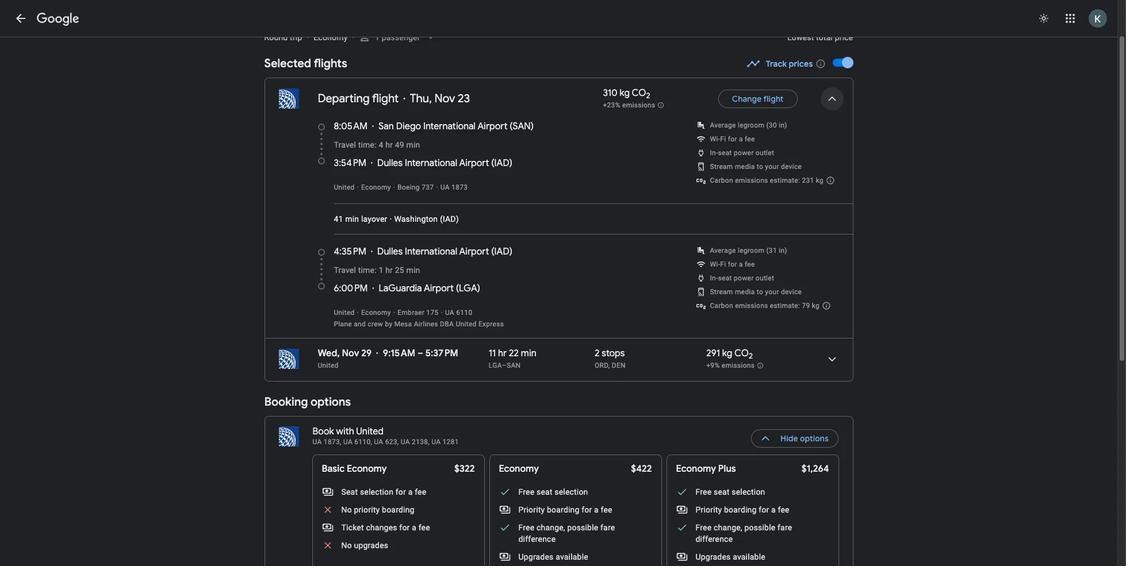 Task type: describe. For each thing, give the bounding box(es) containing it.
san
[[379, 121, 394, 132]]

stream media to your device for (31
[[711, 288, 802, 296]]

economy up flights
[[314, 33, 348, 42]]

6110,
[[355, 439, 372, 447]]

1 ua from the left
[[313, 439, 322, 447]]

stream for carbon emissions estimate: 79 kg
[[711, 288, 734, 296]]

310 kg co 2
[[603, 87, 651, 101]]

learn more about tracked prices image
[[816, 59, 826, 69]]

change appearance image
[[1031, 5, 1058, 32]]

possible for economy
[[568, 524, 599, 533]]

wed, nov 29
[[318, 348, 372, 360]]

fi for average legroom (30 in)
[[721, 135, 727, 143]]

average for average legroom (31 in)
[[711, 247, 737, 255]]

291
[[707, 348, 721, 360]]

economy up layover
[[362, 184, 391, 192]]

Lowest total price text field
[[788, 4, 854, 52]]

crew
[[368, 321, 383, 329]]

changes
[[366, 524, 398, 533]]

wed,
[[318, 348, 340, 360]]

1 passenger button
[[355, 24, 441, 51]]

in-seat power outlet for (30
[[711, 149, 775, 157]]

upgrades
[[354, 542, 389, 551]]

carbon for carbon emissions estimate: 231 kg
[[711, 177, 734, 185]]

lowest
[[788, 33, 815, 42]]

wi-fi for a fee for average legroom (30 in)
[[711, 135, 755, 143]]

2 for 291 kg co
[[749, 352, 753, 362]]

united down wed,
[[318, 362, 339, 370]]

+9%
[[707, 362, 720, 370]]

no for no upgrades
[[342, 542, 352, 551]]

change, for economy
[[537, 524, 566, 533]]

device for 231
[[782, 163, 802, 171]]

stops
[[602, 348, 625, 360]]

– inside "11 hr 22 min lga – san"
[[502, 362, 507, 370]]

5 ua from the left
[[432, 439, 441, 447]]

in- for average legroom (31 in)
[[711, 275, 719, 283]]

plane and crew by mesa airlines dba united express
[[334, 321, 504, 329]]

round
[[264, 33, 288, 42]]

passenger
[[382, 33, 421, 42]]

kg inside 310 kg co 2
[[620, 87, 630, 99]]

change, for economy plus
[[714, 524, 743, 533]]

laguardia
[[379, 283, 422, 295]]

track prices
[[766, 59, 814, 69]]

min right 49
[[407, 140, 420, 150]]

emissions for +9% emissions
[[722, 362, 755, 370]]

free change, possible fare difference for economy
[[519, 524, 615, 544]]

airport up (lga)
[[460, 246, 489, 258]]

2 inside 2 stops ord , den
[[595, 348, 600, 360]]

booking options
[[264, 395, 351, 410]]

basic economy
[[322, 464, 387, 475]]

boarding for economy plus
[[725, 506, 757, 515]]

prices
[[789, 59, 814, 69]]

list containing departing flight
[[265, 78, 853, 382]]

min inside "11 hr 22 min lga – san"
[[521, 348, 537, 360]]

selected flights
[[264, 56, 348, 71]]

economy plus
[[677, 464, 736, 475]]

Arrival time: 3:54 PM. text field
[[334, 158, 367, 169]]

(iad) for 4:35 pm
[[492, 246, 513, 258]]

san
[[507, 362, 521, 370]]

total duration 11 hr 22 min. element
[[489, 348, 595, 361]]

fare for $422
[[601, 524, 615, 533]]

seat
[[342, 488, 358, 497]]

price
[[836, 33, 854, 42]]

+23%
[[603, 101, 621, 109]]

average legroom (30 in)
[[711, 121, 788, 129]]

mesa
[[395, 321, 412, 329]]

your for 79
[[766, 288, 780, 296]]

upgrades for economy plus
[[696, 553, 731, 562]]

express
[[479, 321, 504, 329]]

1 selection from the left
[[360, 488, 394, 497]]

1 inside popup button
[[375, 33, 380, 42]]

flight details. return flight on wednesday, november 29. leaves laguardia airport at 9:15 am on wednesday, november 29 and arrives at san diego international airport at 5:37 pm on wednesday, november 29. image
[[819, 346, 846, 374]]

travel for 6:00 pm
[[334, 266, 356, 275]]

1 passenger
[[375, 33, 421, 42]]

79
[[803, 302, 811, 310]]

emissions for carbon emissions estimate: 231 kg
[[736, 177, 769, 185]]

available for economy
[[556, 553, 589, 562]]

upgrades for economy
[[519, 553, 554, 562]]

carbon emissions estimate: 79 kg
[[711, 302, 820, 310]]

total
[[817, 33, 833, 42]]

310
[[603, 87, 618, 99]]

8:05 am
[[334, 121, 368, 132]]

5:37 pm
[[426, 348, 459, 360]]

dulles for 4:35 pm
[[378, 246, 403, 258]]

4
[[379, 140, 384, 150]]

carbon emissions estimate: 231 kilograms element
[[711, 177, 824, 185]]

ua 1873
[[441, 184, 468, 192]]

hr for 6:00 pm
[[386, 266, 393, 275]]

+23% emissions
[[603, 101, 656, 109]]

no priority boarding
[[342, 506, 415, 515]]

0 vertical spatial international
[[424, 121, 476, 132]]

international for 3:54 pm
[[405, 158, 458, 169]]

2 for 310 kg co
[[647, 91, 651, 101]]

travel time: 1 hr 25 min
[[334, 266, 420, 275]]

6:00 pm
[[334, 283, 368, 295]]

1 boarding from the left
[[382, 506, 415, 515]]

change flight
[[733, 94, 784, 104]]

travel for 3:54 pm
[[334, 140, 356, 150]]

boeing 737
[[398, 184, 434, 192]]

kg right 79
[[813, 302, 820, 310]]

1873,
[[324, 439, 342, 447]]

49
[[395, 140, 404, 150]]

airlines
[[414, 321, 438, 329]]

emissions for carbon emissions estimate: 79 kg
[[736, 302, 769, 310]]

united down 3:54 pm
[[334, 184, 355, 192]]

lowest total price
[[788, 33, 854, 42]]

by
[[385, 321, 393, 329]]

priority boarding for a fee for economy plus
[[696, 506, 790, 515]]

legroom for (31
[[738, 247, 765, 255]]

kg right 231
[[817, 177, 824, 185]]

Departure time: 4:35 PM. text field
[[334, 246, 367, 258]]

outlet for (30
[[756, 149, 775, 157]]

media for carbon emissions estimate: 79 kg
[[736, 288, 755, 296]]

 image down 3:54 pm
[[357, 184, 359, 192]]

1 vertical spatial 1
[[379, 266, 384, 275]]

estimate: for 231
[[771, 177, 801, 185]]

hide options button
[[752, 425, 839, 453]]

outlet for (31
[[756, 275, 775, 283]]

change flight button
[[719, 85, 798, 113]]

25
[[395, 266, 404, 275]]

(san)
[[510, 121, 534, 132]]

layover
[[361, 215, 388, 224]]

dulles international airport (iad) for 3:54 pm
[[378, 158, 513, 169]]

22
[[509, 348, 519, 360]]

layover (1 of 2) is a 2 hr 7 min layover at o'hare international airport in chicago. layover (2 of 2) is a 1 hr 21 min layover at denver international airport in denver. element
[[595, 361, 701, 371]]

9:15 am – 5:37 pm
[[383, 348, 459, 360]]

laguardia airport (lga)
[[379, 283, 481, 295]]

kg inside 291 kg co 2
[[723, 348, 733, 360]]

hide
[[781, 434, 799, 444]]

change
[[733, 94, 762, 104]]

fi for average legroom (31 in)
[[721, 261, 727, 269]]

economy right $322
[[499, 464, 539, 475]]

economy up crew
[[362, 309, 391, 317]]

11
[[489, 348, 496, 360]]

book with united ua 1873, ua 6110, ua 623, ua 2138, ua 1281
[[313, 426, 459, 447]]

231
[[803, 177, 815, 185]]

(31
[[767, 247, 778, 255]]

9:15 am
[[383, 348, 416, 360]]

min right 41 at the left of page
[[345, 215, 359, 224]]

options for hide options
[[801, 434, 830, 444]]

0 horizontal spatial –
[[418, 348, 424, 360]]

2 stops ord , den
[[595, 348, 626, 370]]

175
[[427, 309, 439, 317]]

ticket changes for a fee
[[342, 524, 430, 533]]

priority
[[354, 506, 380, 515]]

2138,
[[412, 439, 430, 447]]

+9% emissions
[[707, 362, 755, 370]]

return flight on wednesday, november 29. leaves laguardia airport at 9:15 am on wednesday, november 29 and arrives at san diego international airport at 5:37 pm on wednesday, november 29. element
[[318, 348, 459, 360]]

ua 6110
[[445, 309, 473, 317]]

seat selection for a fee
[[342, 488, 427, 497]]

flights
[[314, 56, 348, 71]]

estimate: for 79
[[771, 302, 801, 310]]

priority for economy
[[519, 506, 545, 515]]

free seat selection for economy plus
[[696, 488, 766, 497]]

media for carbon emissions estimate: 231 kg
[[736, 163, 755, 171]]

and
[[354, 321, 366, 329]]

united up "plane"
[[334, 309, 355, 317]]



Task type: vqa. For each thing, say whether or not it's contained in the screenshot.


Task type: locate. For each thing, give the bounding box(es) containing it.
carbon emissions estimate: 79 kilograms element
[[711, 302, 820, 310]]

1 vertical spatial outlet
[[756, 275, 775, 283]]

0 horizontal spatial difference
[[519, 535, 556, 544]]

(iad) for 3:54 pm
[[492, 158, 513, 169]]

average for average legroom (30 in)
[[711, 121, 737, 129]]

nov for thu,
[[435, 92, 455, 106]]

1 vertical spatial dulles international airport (iad)
[[378, 246, 513, 258]]

kg up the +23% emissions
[[620, 87, 630, 99]]

estimate:
[[771, 177, 801, 185], [771, 302, 801, 310]]

co up the +23% emissions
[[632, 87, 647, 99]]

1 no from the top
[[342, 506, 352, 515]]

0 vertical spatial your
[[766, 163, 780, 171]]

dulles for 3:54 pm
[[378, 158, 403, 169]]

2 priority boarding for a fee from the left
[[696, 506, 790, 515]]

boarding for economy
[[547, 506, 580, 515]]

1281
[[443, 439, 459, 447]]

time: left 4
[[358, 140, 377, 150]]

1 horizontal spatial free change, possible fare difference
[[696, 524, 793, 544]]

1 vertical spatial in-seat power outlet
[[711, 275, 775, 283]]

3 boarding from the left
[[725, 506, 757, 515]]

2 horizontal spatial 2
[[749, 352, 753, 362]]

co for 310 kg co
[[632, 87, 647, 99]]

estimate: left 231
[[771, 177, 801, 185]]

plane
[[334, 321, 352, 329]]

1 possible from the left
[[568, 524, 599, 533]]

0 vertical spatial in)
[[779, 121, 788, 129]]

flight up the (30
[[764, 94, 784, 104]]

1 vertical spatial (iad)
[[440, 215, 459, 224]]

1 horizontal spatial upgrades
[[696, 553, 731, 562]]

device up carbon emissions estimate: 231 kg
[[782, 163, 802, 171]]

0 vertical spatial nov
[[435, 92, 455, 106]]

emissions down 310 kg co 2
[[623, 101, 656, 109]]

0 vertical spatial to
[[757, 163, 764, 171]]

departing
[[318, 92, 370, 106]]

priority
[[519, 506, 545, 515], [696, 506, 723, 515]]

to up carbon emissions estimate: 79 kg
[[757, 288, 764, 296]]

upgrades
[[519, 553, 554, 562], [696, 553, 731, 562]]

international for 4:35 pm
[[405, 246, 458, 258]]

1 vertical spatial dulles
[[378, 246, 403, 258]]

1 free seat selection from the left
[[519, 488, 589, 497]]

2 fare from the left
[[778, 524, 793, 533]]

2 outlet from the top
[[756, 275, 775, 283]]

to
[[757, 163, 764, 171], [757, 288, 764, 296]]

legroom left the (30
[[738, 121, 765, 129]]

power down average legroom (31 in)
[[734, 275, 754, 283]]

1 power from the top
[[734, 149, 754, 157]]

wi-fi for a fee
[[711, 135, 755, 143], [711, 261, 755, 269]]

0 horizontal spatial nov
[[342, 348, 359, 360]]

airport up the 175
[[424, 283, 454, 295]]

free seat selection
[[519, 488, 589, 497], [696, 488, 766, 497]]

1 vertical spatial nov
[[342, 348, 359, 360]]

washington
[[394, 215, 438, 224]]

booking
[[264, 395, 308, 410]]

dulles international airport (iad) up ua 1873
[[378, 158, 513, 169]]

kg up +9% emissions
[[723, 348, 733, 360]]

average legroom (31 in)
[[711, 247, 788, 255]]

emissions for +23% emissions
[[623, 101, 656, 109]]

1 estimate: from the top
[[771, 177, 801, 185]]

in-seat power outlet down average legroom (31 in)
[[711, 275, 775, 283]]

1 vertical spatial fi
[[721, 261, 727, 269]]

no down 'ticket'
[[342, 542, 352, 551]]

2 horizontal spatial selection
[[732, 488, 766, 497]]

Departure time: 8:05 AM. text field
[[334, 121, 368, 132]]

2 free change, possible fare difference from the left
[[696, 524, 793, 544]]

2 wi- from the top
[[711, 261, 721, 269]]

your up carbon emissions estimate: 79 kg
[[766, 288, 780, 296]]

 image down "travel time: 4 hr 49 min"
[[371, 158, 373, 169]]

3:54 pm
[[334, 158, 367, 169]]

1 vertical spatial legroom
[[738, 247, 765, 255]]

to for (31
[[757, 288, 764, 296]]

flight
[[372, 92, 399, 106], [764, 94, 784, 104]]

international down washington (iad)
[[405, 246, 458, 258]]

0 vertical spatial estimate:
[[771, 177, 801, 185]]

737
[[422, 184, 434, 192]]

stream media to your device up carbon emissions estimate: 231 kg
[[711, 163, 802, 171]]

Arrival time: 5:37 PM. text field
[[426, 348, 459, 360]]

san diego international airport (san)
[[379, 121, 534, 132]]

2 time: from the top
[[358, 266, 377, 275]]

fare
[[601, 524, 615, 533], [778, 524, 793, 533]]

1 vertical spatial wi-
[[711, 261, 721, 269]]

airport left "(san)"
[[478, 121, 508, 132]]

legroom left (31 on the right
[[738, 247, 765, 255]]

1 available from the left
[[556, 553, 589, 562]]

29
[[362, 348, 372, 360]]

nov left 23
[[435, 92, 455, 106]]

travel down the departure time: 4:35 pm. "text field"
[[334, 266, 356, 275]]

1 stream from the top
[[711, 163, 734, 171]]

dulles down 4
[[378, 158, 403, 169]]

2 travel from the top
[[334, 266, 356, 275]]

upgrades available
[[519, 553, 589, 562], [696, 553, 766, 562]]

1 fi from the top
[[721, 135, 727, 143]]

outlet
[[756, 149, 775, 157], [756, 275, 775, 283]]

min right 22
[[521, 348, 537, 360]]

no
[[342, 506, 352, 515], [342, 542, 352, 551]]

thu,
[[410, 92, 432, 106]]

united inside book with united ua 1873, ua 6110, ua 623, ua 2138, ua 1281
[[356, 426, 384, 438]]

 image
[[353, 33, 355, 42], [357, 184, 359, 192], [371, 246, 373, 258], [357, 309, 359, 317]]

legroom for (30
[[738, 121, 765, 129]]

flight up san
[[372, 92, 399, 106]]

0 vertical spatial wi-
[[711, 135, 721, 143]]

 image for washington
[[390, 215, 392, 224]]

with
[[336, 426, 354, 438]]

 image
[[307, 33, 309, 42], [371, 158, 373, 169], [394, 184, 395, 192], [390, 215, 392, 224], [394, 309, 395, 317]]

united up 6110, in the bottom of the page
[[356, 426, 384, 438]]

0 horizontal spatial upgrades
[[519, 553, 554, 562]]

1 priority boarding for a fee from the left
[[519, 506, 613, 515]]

1 vertical spatial stream media to your device
[[711, 288, 802, 296]]

difference for economy
[[519, 535, 556, 544]]

washington (iad)
[[394, 215, 459, 224]]

0 vertical spatial stream
[[711, 163, 734, 171]]

0 vertical spatial 1
[[375, 33, 380, 42]]

in-seat power outlet for (31
[[711, 275, 775, 283]]

in) right the (30
[[779, 121, 788, 129]]

1 vertical spatial in)
[[779, 247, 788, 255]]

1 carbon from the top
[[711, 177, 734, 185]]

hr for 3:54 pm
[[386, 140, 393, 150]]

economy down 6110, in the bottom of the page
[[347, 464, 387, 475]]

0 vertical spatial no
[[342, 506, 352, 515]]

0 horizontal spatial priority
[[519, 506, 545, 515]]

flight for change flight
[[764, 94, 784, 104]]

upgrades available for economy
[[519, 553, 589, 562]]

2 vertical spatial hr
[[498, 348, 507, 360]]

0 vertical spatial (iad)
[[492, 158, 513, 169]]

1 vertical spatial average
[[711, 247, 737, 255]]

hr
[[386, 140, 393, 150], [386, 266, 393, 275], [498, 348, 507, 360]]

1 vertical spatial no
[[342, 542, 352, 551]]

selected
[[264, 56, 311, 71]]

wi- down average legroom (30 in)
[[711, 135, 721, 143]]

selection for economy plus
[[732, 488, 766, 497]]

fi down average legroom (31 in)
[[721, 261, 727, 269]]

in) for average legroom (30 in)
[[779, 121, 788, 129]]

2 device from the top
[[782, 288, 802, 296]]

0 vertical spatial stream media to your device
[[711, 163, 802, 171]]

1 upgrades available from the left
[[519, 553, 589, 562]]

difference for economy plus
[[696, 535, 733, 544]]

1 media from the top
[[736, 163, 755, 171]]

hr right 4
[[386, 140, 393, 150]]

1 change, from the left
[[537, 524, 566, 533]]

embraer 175
[[398, 309, 439, 317]]

2 fi from the top
[[721, 261, 727, 269]]

2 stream from the top
[[711, 288, 734, 296]]

1 horizontal spatial possible
[[745, 524, 776, 533]]

2 carbon from the top
[[711, 302, 734, 310]]

1 horizontal spatial free seat selection
[[696, 488, 766, 497]]

2 power from the top
[[734, 275, 754, 283]]

1 difference from the left
[[519, 535, 556, 544]]

no upgrades
[[342, 542, 389, 551]]

 image for dulles international airport
[[371, 158, 373, 169]]

1 horizontal spatial –
[[502, 362, 507, 370]]

ua
[[313, 439, 322, 447], [344, 439, 353, 447], [374, 439, 384, 447], [401, 439, 410, 447], [432, 439, 441, 447]]

2 stream media to your device from the top
[[711, 288, 802, 296]]

plus
[[719, 464, 736, 475]]

1 to from the top
[[757, 163, 764, 171]]

2 estimate: from the top
[[771, 302, 801, 310]]

11 hr 22 min lga – san
[[489, 348, 537, 370]]

no down the seat on the bottom of the page
[[342, 506, 352, 515]]

stream media to your device up carbon emissions estimate: 79 kg
[[711, 288, 802, 296]]

list
[[265, 78, 853, 382]]

in) for average legroom (31 in)
[[779, 247, 788, 255]]

device up carbon emissions estimate: 79 kg
[[782, 288, 802, 296]]

dulles international airport (iad) down washington (iad)
[[378, 246, 513, 258]]

4:35 pm
[[334, 246, 367, 258]]

emissions
[[623, 101, 656, 109], [736, 177, 769, 185], [736, 302, 769, 310], [722, 362, 755, 370]]

2 legroom from the top
[[738, 247, 765, 255]]

2 boarding from the left
[[547, 506, 580, 515]]

0 vertical spatial dulles
[[378, 158, 403, 169]]

1 dulles international airport (iad) from the top
[[378, 158, 513, 169]]

 image right layover
[[390, 215, 392, 224]]

selection for economy
[[555, 488, 589, 497]]

0 horizontal spatial upgrades available
[[519, 553, 589, 562]]

in- for average legroom (30 in)
[[711, 149, 719, 157]]

4 ua from the left
[[401, 439, 410, 447]]

thu, nov 23
[[410, 92, 470, 106]]

2 priority from the left
[[696, 506, 723, 515]]

1 vertical spatial –
[[502, 362, 507, 370]]

23
[[458, 92, 470, 106]]

1 horizontal spatial priority boarding for a fee
[[696, 506, 790, 515]]

2 in- from the top
[[711, 275, 719, 283]]

upgrades available for economy plus
[[696, 553, 766, 562]]

(lga)
[[456, 283, 481, 295]]

1 wi- from the top
[[711, 135, 721, 143]]

in-seat power outlet down average legroom (30 in)
[[711, 149, 775, 157]]

airport up ua 1873
[[460, 158, 489, 169]]

1 horizontal spatial co
[[735, 348, 749, 360]]

co inside 310 kg co 2
[[632, 87, 647, 99]]

available
[[556, 553, 589, 562], [733, 553, 766, 562]]

0 vertical spatial in-seat power outlet
[[711, 149, 775, 157]]

no for no priority boarding
[[342, 506, 352, 515]]

1 vertical spatial options
[[801, 434, 830, 444]]

1 horizontal spatial priority
[[696, 506, 723, 515]]

travel up 3:54 pm text box
[[334, 140, 356, 150]]

1 horizontal spatial options
[[801, 434, 830, 444]]

2 dulles from the top
[[378, 246, 403, 258]]

2 to from the top
[[757, 288, 764, 296]]

co inside 291 kg co 2
[[735, 348, 749, 360]]

1 horizontal spatial 2
[[647, 91, 651, 101]]

0 vertical spatial co
[[632, 87, 647, 99]]

2 in) from the top
[[779, 247, 788, 255]]

min
[[407, 140, 420, 150], [345, 215, 359, 224], [407, 266, 420, 275], [521, 348, 537, 360]]

in- down average legroom (30 in)
[[711, 149, 719, 157]]

1 device from the top
[[782, 163, 802, 171]]

average
[[711, 121, 737, 129], [711, 247, 737, 255]]

1 vertical spatial carbon
[[711, 302, 734, 310]]

stream up carbon emissions estimate: 79 kg
[[711, 288, 734, 296]]

0 vertical spatial in-
[[711, 149, 719, 157]]

0 vertical spatial media
[[736, 163, 755, 171]]

wi- for average legroom (30 in)
[[711, 135, 721, 143]]

 image for economy
[[307, 33, 309, 42]]

$422
[[631, 464, 652, 475]]

stream media to your device for (30
[[711, 163, 802, 171]]

free change, possible fare difference for economy plus
[[696, 524, 793, 544]]

co
[[632, 87, 647, 99], [735, 348, 749, 360]]

in) right (31 on the right
[[779, 247, 788, 255]]

nov left 29
[[342, 348, 359, 360]]

round trip
[[264, 33, 302, 42]]

1 your from the top
[[766, 163, 780, 171]]

2 difference from the left
[[696, 535, 733, 544]]

hr inside "11 hr 22 min lga – san"
[[498, 348, 507, 360]]

power down average legroom (30 in)
[[734, 149, 754, 157]]

1 vertical spatial in-
[[711, 275, 719, 283]]

1 vertical spatial travel
[[334, 266, 356, 275]]

1 time: from the top
[[358, 140, 377, 150]]

embraer
[[398, 309, 425, 317]]

nov
[[435, 92, 455, 106], [342, 348, 359, 360]]

trip
[[290, 33, 302, 42]]

hr right 11 at the left bottom of the page
[[498, 348, 507, 360]]

dulles up "25"
[[378, 246, 403, 258]]

possible for economy plus
[[745, 524, 776, 533]]

travel
[[334, 140, 356, 150], [334, 266, 356, 275]]

priority boarding for a fee for economy
[[519, 506, 613, 515]]

economy left plus
[[677, 464, 717, 475]]

(30
[[767, 121, 778, 129]]

ua left 1281
[[432, 439, 441, 447]]

1 wi-fi for a fee from the top
[[711, 135, 755, 143]]

1 free change, possible fare difference from the left
[[519, 524, 615, 544]]

media up carbon emissions estimate: 79 kg
[[736, 288, 755, 296]]

1 upgrades from the left
[[519, 553, 554, 562]]

available for economy plus
[[733, 553, 766, 562]]

Flight numbers UA 1873, UA 6110, UA 623, UA 2138, UA 1281 text field
[[313, 439, 459, 447]]

in- down average legroom (31 in)
[[711, 275, 719, 283]]

hr left "25"
[[386, 266, 393, 275]]

1 vertical spatial time:
[[358, 266, 377, 275]]

go back image
[[14, 12, 28, 25]]

2 selection from the left
[[555, 488, 589, 497]]

travel time: 4 hr 49 min
[[334, 140, 420, 150]]

3 selection from the left
[[732, 488, 766, 497]]

$322
[[455, 464, 475, 475]]

41 min layover
[[334, 215, 388, 224]]

1 outlet from the top
[[756, 149, 775, 157]]

2 vertical spatial international
[[405, 246, 458, 258]]

flight inside button
[[764, 94, 784, 104]]

0 vertical spatial outlet
[[756, 149, 775, 157]]

fi
[[721, 135, 727, 143], [721, 261, 727, 269]]

 image left 1 passenger
[[353, 33, 355, 42]]

wi- down average legroom (31 in)
[[711, 261, 721, 269]]

ua right 623,
[[401, 439, 410, 447]]

1 horizontal spatial fare
[[778, 524, 793, 533]]

1 in) from the top
[[779, 121, 788, 129]]

–
[[418, 348, 424, 360], [502, 362, 507, 370]]

fi down average legroom (30 in)
[[721, 135, 727, 143]]

1 stream media to your device from the top
[[711, 163, 802, 171]]

0 horizontal spatial boarding
[[382, 506, 415, 515]]

Departure time: 9:15 AM. text field
[[383, 348, 416, 360]]

2 change, from the left
[[714, 524, 743, 533]]

priority for economy plus
[[696, 506, 723, 515]]

0 vertical spatial hr
[[386, 140, 393, 150]]

1 dulles from the top
[[378, 158, 403, 169]]

1 vertical spatial your
[[766, 288, 780, 296]]

2 ua from the left
[[344, 439, 353, 447]]

outlet up carbon emissions estimate: 79 kg
[[756, 275, 775, 283]]

2 wi-fi for a fee from the top
[[711, 261, 755, 269]]

2 upgrades available from the left
[[696, 553, 766, 562]]

in-seat power outlet
[[711, 149, 775, 157], [711, 275, 775, 283]]

0 vertical spatial average
[[711, 121, 737, 129]]

power for (30
[[734, 149, 754, 157]]

Arrival time: 6:00 PM. text field
[[334, 283, 368, 295]]

1 travel from the top
[[334, 140, 356, 150]]

2 free seat selection from the left
[[696, 488, 766, 497]]

stream media to your device
[[711, 163, 802, 171], [711, 288, 802, 296]]

your up carbon emissions estimate: 231 kg
[[766, 163, 780, 171]]

1 legroom from the top
[[738, 121, 765, 129]]

stream for carbon emissions estimate: 231 kg
[[711, 163, 734, 171]]

dulles
[[378, 158, 403, 169], [378, 246, 403, 258]]

co for 291 kg co
[[735, 348, 749, 360]]

power
[[734, 149, 754, 157], [734, 275, 754, 283]]

0 vertical spatial fi
[[721, 135, 727, 143]]

1 vertical spatial international
[[405, 158, 458, 169]]

0 horizontal spatial 2
[[595, 348, 600, 360]]

1 left "25"
[[379, 266, 384, 275]]

3 ua from the left
[[374, 439, 384, 447]]

ua down book
[[313, 439, 322, 447]]

1 vertical spatial co
[[735, 348, 749, 360]]

0 vertical spatial time:
[[358, 140, 377, 150]]

1 vertical spatial hr
[[386, 266, 393, 275]]

2 inside 291 kg co 2
[[749, 352, 753, 362]]

623,
[[385, 439, 399, 447]]

carbon emissions estimate: 231 kg
[[711, 177, 824, 185]]

your for 231
[[766, 163, 780, 171]]

1 priority from the left
[[519, 506, 545, 515]]

den
[[612, 362, 626, 370]]

2 stops flight. element
[[595, 348, 625, 361]]

 image up travel time: 1 hr 25 min
[[371, 246, 373, 258]]

in-
[[711, 149, 719, 157], [711, 275, 719, 283]]

united down ua 6110
[[456, 321, 477, 329]]

wi-fi for a fee down average legroom (31 in)
[[711, 261, 755, 269]]

international down thu, nov 23
[[424, 121, 476, 132]]

1 vertical spatial stream
[[711, 288, 734, 296]]

1 horizontal spatial nov
[[435, 92, 455, 106]]

 image left boeing
[[394, 184, 395, 192]]

stream up carbon emissions estimate: 231 kg
[[711, 163, 734, 171]]

1 vertical spatial wi-fi for a fee
[[711, 261, 755, 269]]

book
[[313, 426, 334, 438]]

2 upgrades from the left
[[696, 553, 731, 562]]

 image right trip on the top
[[307, 33, 309, 42]]

device for 79
[[782, 288, 802, 296]]

2 media from the top
[[736, 288, 755, 296]]

1 vertical spatial to
[[757, 288, 764, 296]]

0 horizontal spatial free seat selection
[[519, 488, 589, 497]]

time: up arrival time: 6:00 pm. text box
[[358, 266, 377, 275]]

2 vertical spatial (iad)
[[492, 246, 513, 258]]

0 horizontal spatial options
[[311, 395, 351, 410]]

free seat selection for economy
[[519, 488, 589, 497]]

wi-fi for a fee down average legroom (30 in)
[[711, 135, 755, 143]]

 image up mesa
[[394, 309, 395, 317]]

emissions down average legroom (30 in)
[[736, 177, 769, 185]]

1 in- from the top
[[711, 149, 719, 157]]

1 vertical spatial media
[[736, 288, 755, 296]]

2 available from the left
[[733, 553, 766, 562]]

0 horizontal spatial priority boarding for a fee
[[519, 506, 613, 515]]

fee
[[745, 135, 755, 143], [745, 261, 755, 269], [415, 488, 427, 497], [601, 506, 613, 515], [778, 506, 790, 515], [419, 524, 430, 533]]

0 horizontal spatial selection
[[360, 488, 394, 497]]

seat
[[719, 149, 733, 157], [719, 275, 733, 283], [537, 488, 553, 497], [714, 488, 730, 497]]

average down 'change'
[[711, 121, 737, 129]]

2 up the +23% emissions
[[647, 91, 651, 101]]

2 up ord
[[595, 348, 600, 360]]

emissions down 291 kg co 2
[[722, 362, 755, 370]]

0 vertical spatial –
[[418, 348, 424, 360]]

options right hide
[[801, 434, 830, 444]]

2 horizontal spatial boarding
[[725, 506, 757, 515]]

0 vertical spatial dulles international airport (iad)
[[378, 158, 513, 169]]

2 possible from the left
[[745, 524, 776, 533]]

0 vertical spatial wi-fi for a fee
[[711, 135, 755, 143]]

0 horizontal spatial flight
[[372, 92, 399, 106]]

0 horizontal spatial available
[[556, 553, 589, 562]]

ua left 623,
[[374, 439, 384, 447]]

0 vertical spatial travel
[[334, 140, 356, 150]]

possible
[[568, 524, 599, 533], [745, 524, 776, 533]]

1 fare from the left
[[601, 524, 615, 533]]

0 horizontal spatial possible
[[568, 524, 599, 533]]

1 average from the top
[[711, 121, 737, 129]]

wi- for average legroom (31 in)
[[711, 261, 721, 269]]

power for (31
[[734, 275, 754, 283]]

to for (30
[[757, 163, 764, 171]]

0 vertical spatial options
[[311, 395, 351, 410]]

 image up "and"
[[357, 309, 359, 317]]

0 horizontal spatial co
[[632, 87, 647, 99]]

1 in-seat power outlet from the top
[[711, 149, 775, 157]]

wi-fi for a fee for average legroom (31 in)
[[711, 261, 755, 269]]

1 horizontal spatial flight
[[764, 94, 784, 104]]

2 dulles international airport (iad) from the top
[[378, 246, 513, 258]]

2 average from the top
[[711, 247, 737, 255]]

2 your from the top
[[766, 288, 780, 296]]

1 horizontal spatial change,
[[714, 524, 743, 533]]

time: for 4:35 pm
[[358, 266, 377, 275]]

ua down with
[[344, 439, 353, 447]]

0 horizontal spatial fare
[[601, 524, 615, 533]]

flight for departing flight
[[372, 92, 399, 106]]

,
[[609, 362, 610, 370]]

device
[[782, 163, 802, 171], [782, 288, 802, 296]]

options inside "dropdown button"
[[801, 434, 830, 444]]

options for booking options
[[311, 395, 351, 410]]

international up 737
[[405, 158, 458, 169]]

1 horizontal spatial selection
[[555, 488, 589, 497]]

emissions up 291 kg co 2
[[736, 302, 769, 310]]

dba
[[440, 321, 454, 329]]

1 vertical spatial estimate:
[[771, 302, 801, 310]]

0 horizontal spatial change,
[[537, 524, 566, 533]]

track
[[766, 59, 787, 69]]

difference
[[519, 535, 556, 544], [696, 535, 733, 544]]

1 horizontal spatial boarding
[[547, 506, 580, 515]]

1 horizontal spatial available
[[733, 553, 766, 562]]

to up carbon emissions estimate: 231 kg
[[757, 163, 764, 171]]

co up +9% emissions
[[735, 348, 749, 360]]

2 in-seat power outlet from the top
[[711, 275, 775, 283]]

0 vertical spatial legroom
[[738, 121, 765, 129]]

fare for $1,264
[[778, 524, 793, 533]]

2 up +9% emissions
[[749, 352, 753, 362]]

2 inside 310 kg co 2
[[647, 91, 651, 101]]

carbon for carbon emissions estimate: 79 kg
[[711, 302, 734, 310]]

options up book
[[311, 395, 351, 410]]

average left (31 on the right
[[711, 247, 737, 255]]

1 horizontal spatial difference
[[696, 535, 733, 544]]

time: for 8:05 am
[[358, 140, 377, 150]]

dulles international airport (iad) for 4:35 pm
[[378, 246, 513, 258]]

0 vertical spatial device
[[782, 163, 802, 171]]

$1,264
[[802, 464, 830, 475]]

min right "25"
[[407, 266, 420, 275]]

nov for wed,
[[342, 348, 359, 360]]

2 no from the top
[[342, 542, 352, 551]]



